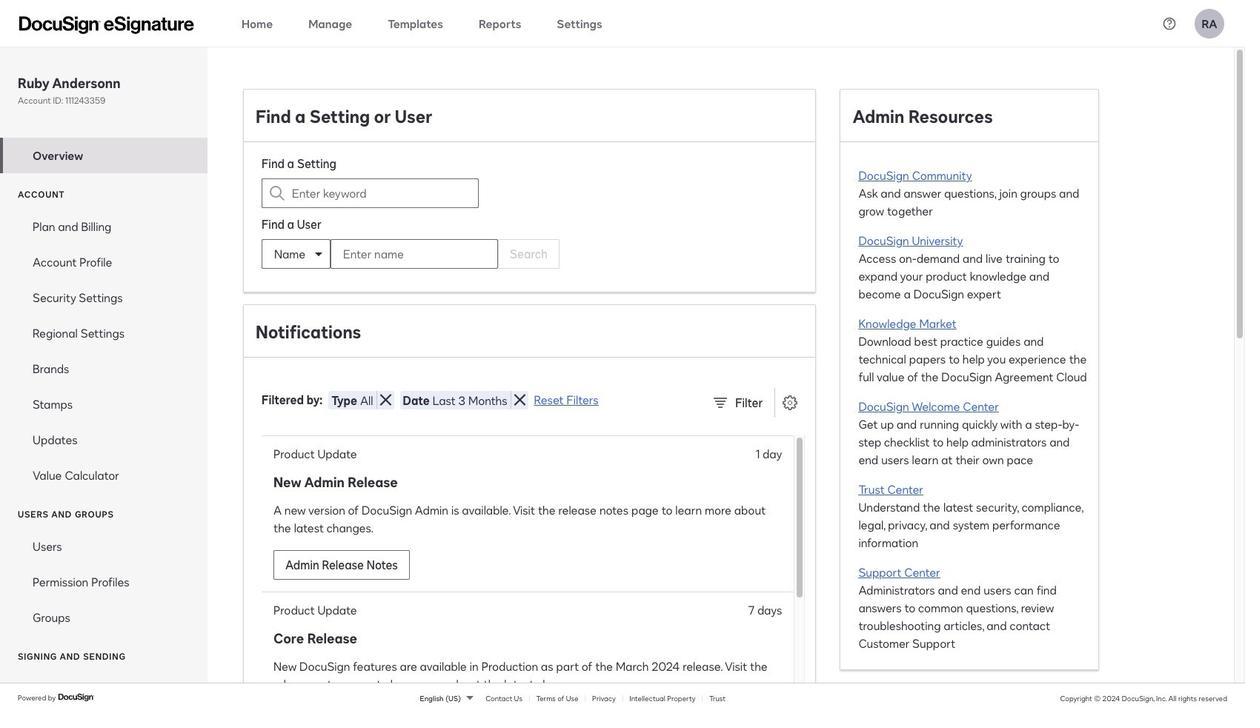 Task type: locate. For each thing, give the bounding box(es) containing it.
docusign image
[[58, 692, 95, 704]]

Enter name text field
[[331, 240, 468, 268]]

Enter keyword text field
[[292, 179, 449, 208]]



Task type: vqa. For each thing, say whether or not it's contained in the screenshot.
Agreement Actions element
no



Task type: describe. For each thing, give the bounding box(es) containing it.
account element
[[0, 209, 208, 494]]

docusign admin image
[[19, 16, 194, 34]]

users and groups element
[[0, 529, 208, 636]]



